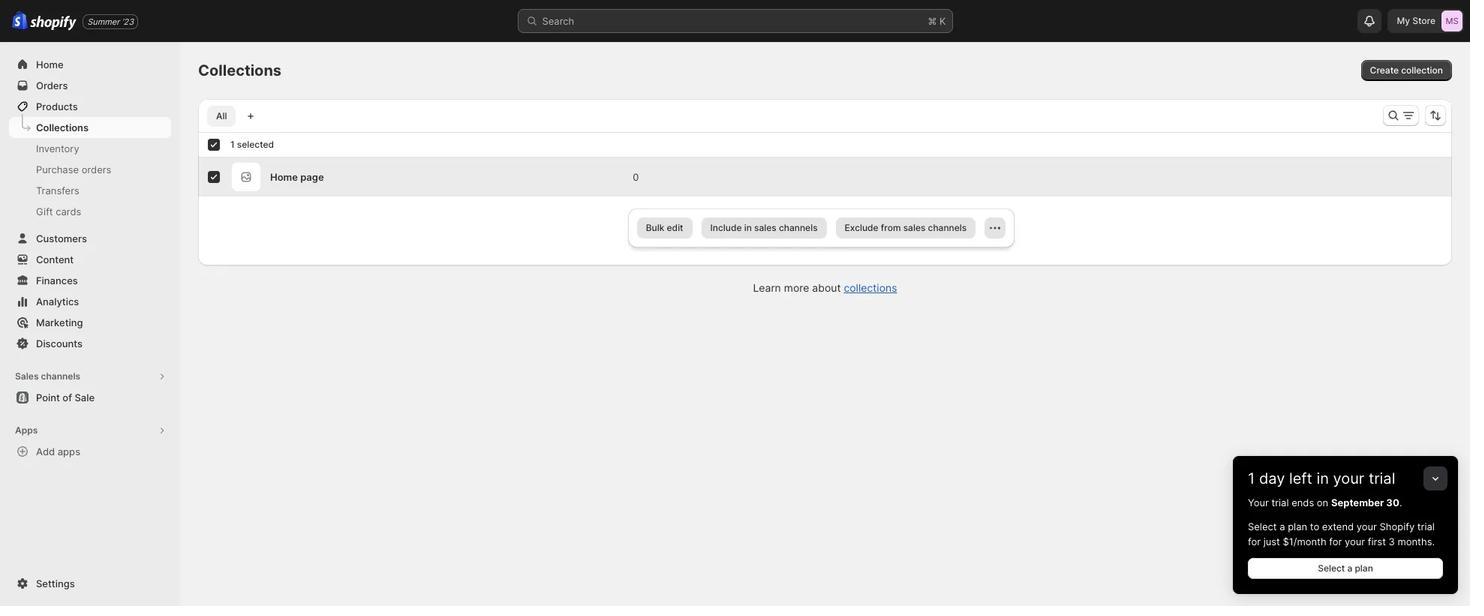 Task type: vqa. For each thing, say whether or not it's contained in the screenshot.
in to the top
yes



Task type: describe. For each thing, give the bounding box(es) containing it.
3
[[1389, 536, 1395, 548]]

my store
[[1397, 15, 1436, 26]]

learn more about collections
[[753, 281, 897, 294]]

day
[[1260, 470, 1285, 488]]

finances link
[[9, 270, 171, 291]]

sales channels
[[15, 371, 80, 382]]

point of sale link
[[9, 387, 171, 408]]

about
[[812, 281, 841, 294]]

inventory link
[[9, 138, 171, 159]]

analytics
[[36, 296, 79, 308]]

⌘ k
[[928, 15, 946, 27]]

select for select a plan
[[1318, 563, 1345, 574]]

create collection link
[[1361, 60, 1453, 81]]

collections link
[[844, 281, 897, 294]]

my
[[1397, 15, 1411, 26]]

edit
[[667, 222, 684, 233]]

in inside dropdown button
[[1317, 470, 1329, 488]]

point of sale button
[[0, 387, 180, 408]]

home page link
[[270, 171, 324, 183]]

finances
[[36, 275, 78, 287]]

collection
[[1402, 65, 1444, 76]]

exclude from sales channels
[[845, 222, 967, 233]]

marketing link
[[9, 312, 171, 333]]

first
[[1368, 536, 1386, 548]]

⌘
[[928, 15, 937, 27]]

1 day left in your trial element
[[1233, 495, 1459, 595]]

page
[[300, 171, 324, 183]]

sale
[[75, 392, 95, 404]]

bulk
[[646, 222, 665, 233]]

settings link
[[9, 574, 171, 595]]

your inside dropdown button
[[1334, 470, 1365, 488]]

months.
[[1398, 536, 1435, 548]]

home link
[[9, 54, 171, 75]]

plan for select a plan to extend your shopify trial for just $1/month for your first 3 months.
[[1288, 521, 1308, 533]]

purchase
[[36, 164, 79, 176]]

extend
[[1323, 521, 1354, 533]]

trial inside select a plan to extend your shopify trial for just $1/month for your first 3 months.
[[1418, 521, 1435, 533]]

gift cards link
[[9, 201, 171, 222]]

discounts
[[36, 338, 83, 350]]

shopify image
[[12, 12, 28, 30]]

0
[[633, 171, 639, 183]]

products
[[36, 101, 78, 113]]

sales channels button
[[9, 366, 171, 387]]

to
[[1310, 521, 1320, 533]]

summer
[[87, 16, 120, 27]]

settings
[[36, 578, 75, 590]]

analytics link
[[9, 291, 171, 312]]

create
[[1370, 65, 1399, 76]]

left
[[1290, 470, 1313, 488]]

summer '23 link
[[83, 14, 138, 29]]

select a plan to extend your shopify trial for just $1/month for your first 3 months.
[[1248, 521, 1435, 548]]

add apps button
[[9, 441, 171, 462]]

orders
[[36, 80, 68, 92]]

a for select a plan to extend your shopify trial for just $1/month for your first 3 months.
[[1280, 521, 1286, 533]]

shopify
[[1380, 521, 1415, 533]]

1 day left in your trial
[[1248, 470, 1396, 488]]

search
[[542, 15, 574, 27]]

channels for include in sales channels
[[779, 222, 818, 233]]

purchase orders link
[[9, 159, 171, 180]]

point
[[36, 392, 60, 404]]

30
[[1387, 497, 1400, 509]]

plan for select a plan
[[1355, 563, 1374, 574]]

my store image
[[1442, 11, 1463, 32]]

transfers
[[36, 185, 79, 197]]

transfers link
[[9, 180, 171, 201]]

just
[[1264, 536, 1280, 548]]

more
[[784, 281, 810, 294]]

apps
[[15, 425, 38, 436]]

content
[[36, 254, 74, 266]]

sales for in
[[754, 222, 777, 233]]

include
[[711, 222, 742, 233]]

create collection
[[1370, 65, 1444, 76]]

channels inside button
[[41, 371, 80, 382]]

summer '23
[[87, 16, 134, 27]]

1 for 1 selected
[[230, 139, 235, 150]]

0 horizontal spatial trial
[[1272, 497, 1289, 509]]

bulk edit
[[646, 222, 684, 233]]

ends
[[1292, 497, 1315, 509]]

exclude from sales channels button
[[836, 218, 976, 239]]

0 horizontal spatial collections
[[36, 122, 89, 134]]

a for select a plan
[[1348, 563, 1353, 574]]

collections
[[844, 281, 897, 294]]



Task type: locate. For each thing, give the bounding box(es) containing it.
1 horizontal spatial 1
[[1248, 470, 1255, 488]]

1 vertical spatial your
[[1357, 521, 1377, 533]]

0 horizontal spatial plan
[[1288, 521, 1308, 533]]

1 horizontal spatial home
[[270, 171, 298, 183]]

your trial ends on september 30 .
[[1248, 497, 1403, 509]]

plan down first
[[1355, 563, 1374, 574]]

2 horizontal spatial trial
[[1418, 521, 1435, 533]]

1 vertical spatial a
[[1348, 563, 1353, 574]]

for
[[1248, 536, 1261, 548], [1330, 536, 1342, 548]]

apps button
[[9, 420, 171, 441]]

collections up 'inventory'
[[36, 122, 89, 134]]

trial right "your"
[[1272, 497, 1289, 509]]

0 vertical spatial home
[[36, 59, 64, 71]]

0 horizontal spatial for
[[1248, 536, 1261, 548]]

1 vertical spatial home
[[270, 171, 298, 183]]

in right include
[[744, 222, 752, 233]]

0 vertical spatial a
[[1280, 521, 1286, 533]]

from
[[881, 222, 901, 233]]

bulk edit button
[[637, 218, 693, 239]]

select a plan
[[1318, 563, 1374, 574]]

collections link
[[9, 117, 171, 138]]

gift
[[36, 206, 53, 218]]

home left page on the left of the page
[[270, 171, 298, 183]]

your
[[1334, 470, 1365, 488], [1357, 521, 1377, 533], [1345, 536, 1366, 548]]

selected
[[237, 139, 274, 150]]

home for home page
[[270, 171, 298, 183]]

1 horizontal spatial plan
[[1355, 563, 1374, 574]]

0 vertical spatial trial
[[1369, 470, 1396, 488]]

your left first
[[1345, 536, 1366, 548]]

include in sales channels button
[[702, 218, 827, 239]]

september
[[1332, 497, 1384, 509]]

0 vertical spatial your
[[1334, 470, 1365, 488]]

your up september
[[1334, 470, 1365, 488]]

select for select a plan to extend your shopify trial for just $1/month for your first 3 months.
[[1248, 521, 1277, 533]]

store
[[1413, 15, 1436, 26]]

1 vertical spatial plan
[[1355, 563, 1374, 574]]

products link
[[9, 96, 171, 117]]

2 vertical spatial trial
[[1418, 521, 1435, 533]]

marketing
[[36, 317, 83, 329]]

0 horizontal spatial in
[[744, 222, 752, 233]]

0 horizontal spatial sales
[[754, 222, 777, 233]]

$1/month
[[1283, 536, 1327, 548]]

inventory
[[36, 143, 79, 155]]

orders
[[82, 164, 111, 176]]

home up orders
[[36, 59, 64, 71]]

0 vertical spatial 1
[[230, 139, 235, 150]]

add
[[36, 446, 55, 458]]

shopify image
[[30, 16, 77, 31]]

1 horizontal spatial collections
[[198, 62, 282, 80]]

.
[[1400, 497, 1403, 509]]

plan inside select a plan to extend your shopify trial for just $1/month for your first 3 months.
[[1288, 521, 1308, 533]]

1 vertical spatial 1
[[1248, 470, 1255, 488]]

in inside button
[[744, 222, 752, 233]]

1 horizontal spatial for
[[1330, 536, 1342, 548]]

0 horizontal spatial 1
[[230, 139, 235, 150]]

2 sales from the left
[[904, 222, 926, 233]]

plan inside select a plan link
[[1355, 563, 1374, 574]]

sales right from
[[904, 222, 926, 233]]

a
[[1280, 521, 1286, 533], [1348, 563, 1353, 574]]

cards
[[56, 206, 81, 218]]

1 horizontal spatial sales
[[904, 222, 926, 233]]

of
[[63, 392, 72, 404]]

select down select a plan to extend your shopify trial for just $1/month for your first 3 months. on the bottom right of page
[[1318, 563, 1345, 574]]

exclude
[[845, 222, 879, 233]]

1 vertical spatial select
[[1318, 563, 1345, 574]]

apps
[[58, 446, 80, 458]]

0 horizontal spatial select
[[1248, 521, 1277, 533]]

collections up all
[[198, 62, 282, 80]]

customers link
[[9, 228, 171, 249]]

in right left
[[1317, 470, 1329, 488]]

a inside select a plan to extend your shopify trial for just $1/month for your first 3 months.
[[1280, 521, 1286, 533]]

0 vertical spatial in
[[744, 222, 752, 233]]

purchase orders
[[36, 164, 111, 176]]

1 sales from the left
[[754, 222, 777, 233]]

0 horizontal spatial a
[[1280, 521, 1286, 533]]

1 horizontal spatial in
[[1317, 470, 1329, 488]]

select inside select a plan to extend your shopify trial for just $1/month for your first 3 months.
[[1248, 521, 1277, 533]]

1 inside dropdown button
[[1248, 470, 1255, 488]]

home for home
[[36, 59, 64, 71]]

1 for from the left
[[1248, 536, 1261, 548]]

for down extend
[[1330, 536, 1342, 548]]

channels right from
[[928, 222, 967, 233]]

1 horizontal spatial select
[[1318, 563, 1345, 574]]

sales right include
[[754, 222, 777, 233]]

for left just
[[1248, 536, 1261, 548]]

learn
[[753, 281, 781, 294]]

content link
[[9, 249, 171, 270]]

plan up $1/month
[[1288, 521, 1308, 533]]

0 vertical spatial collections
[[198, 62, 282, 80]]

home
[[36, 59, 64, 71], [270, 171, 298, 183]]

sales
[[15, 371, 39, 382]]

channels for exclude from sales channels
[[928, 222, 967, 233]]

1
[[230, 139, 235, 150], [1248, 470, 1255, 488]]

trial inside dropdown button
[[1369, 470, 1396, 488]]

0 horizontal spatial home
[[36, 59, 64, 71]]

orders link
[[9, 75, 171, 96]]

in
[[744, 222, 752, 233], [1317, 470, 1329, 488]]

1 left selected
[[230, 139, 235, 150]]

k
[[940, 15, 946, 27]]

1 vertical spatial collections
[[36, 122, 89, 134]]

your
[[1248, 497, 1269, 509]]

1 horizontal spatial trial
[[1369, 470, 1396, 488]]

1 left "day"
[[1248, 470, 1255, 488]]

plan
[[1288, 521, 1308, 533], [1355, 563, 1374, 574]]

a down select a plan to extend your shopify trial for just $1/month for your first 3 months. on the bottom right of page
[[1348, 563, 1353, 574]]

select up just
[[1248, 521, 1277, 533]]

all
[[216, 110, 227, 122]]

add apps
[[36, 446, 80, 458]]

1 vertical spatial in
[[1317, 470, 1329, 488]]

2 for from the left
[[1330, 536, 1342, 548]]

channels up point of sale
[[41, 371, 80, 382]]

1 horizontal spatial channels
[[779, 222, 818, 233]]

all button
[[207, 106, 236, 127]]

channels
[[779, 222, 818, 233], [928, 222, 967, 233], [41, 371, 80, 382]]

1 for 1 day left in your trial
[[1248, 470, 1255, 488]]

trial
[[1369, 470, 1396, 488], [1272, 497, 1289, 509], [1418, 521, 1435, 533]]

2 vertical spatial your
[[1345, 536, 1366, 548]]

customers
[[36, 233, 87, 245]]

1 selected
[[230, 139, 274, 150]]

select a plan link
[[1248, 558, 1444, 580]]

1 day left in your trial button
[[1233, 456, 1459, 488]]

1 horizontal spatial a
[[1348, 563, 1353, 574]]

your up first
[[1357, 521, 1377, 533]]

0 horizontal spatial channels
[[41, 371, 80, 382]]

channels up more
[[779, 222, 818, 233]]

1 vertical spatial trial
[[1272, 497, 1289, 509]]

0 vertical spatial select
[[1248, 521, 1277, 533]]

include in sales channels
[[711, 222, 818, 233]]

0 vertical spatial plan
[[1288, 521, 1308, 533]]

gift cards
[[36, 206, 81, 218]]

2 horizontal spatial channels
[[928, 222, 967, 233]]

home page
[[270, 171, 324, 183]]

a up just
[[1280, 521, 1286, 533]]

trial up months.
[[1418, 521, 1435, 533]]

trial up 30
[[1369, 470, 1396, 488]]

sales for from
[[904, 222, 926, 233]]

point of sale
[[36, 392, 95, 404]]

discounts link
[[9, 333, 171, 354]]



